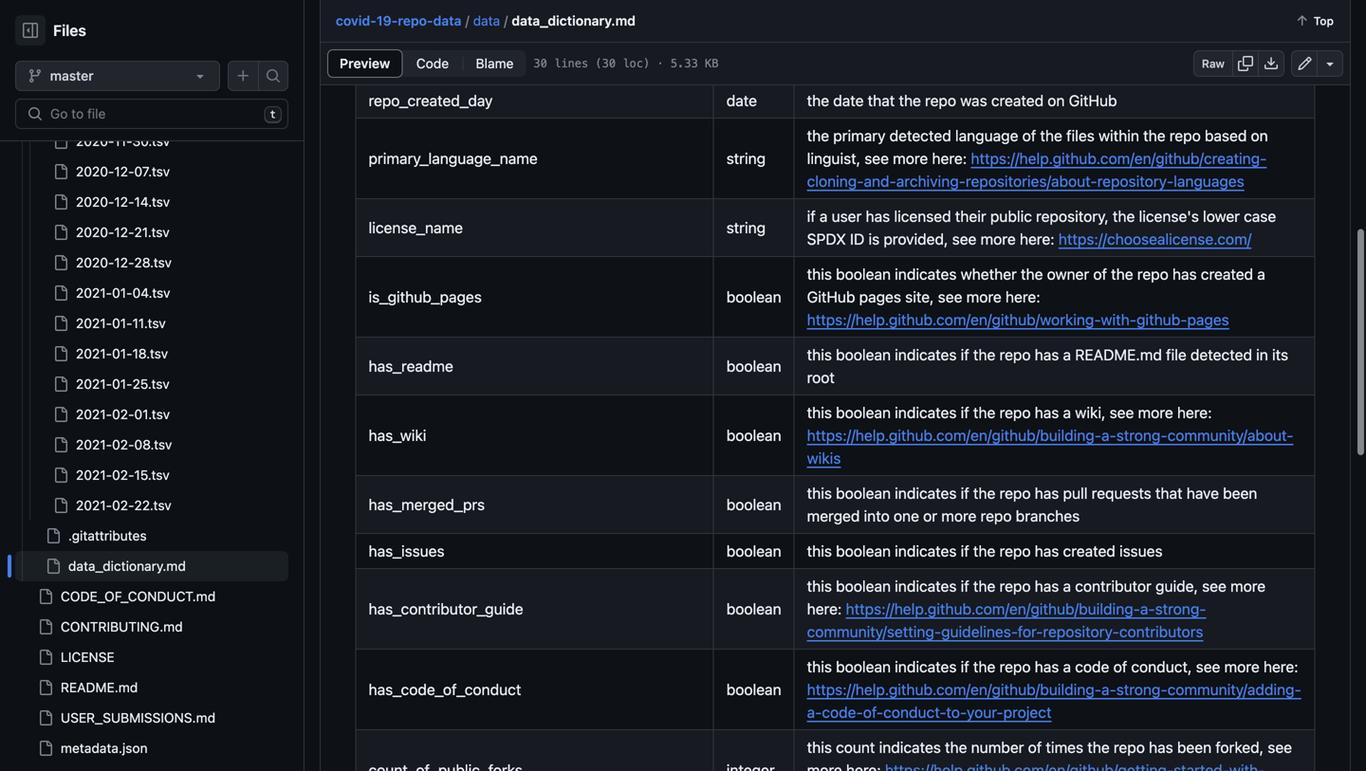Task type: vqa. For each thing, say whether or not it's contained in the screenshot.


Task type: describe. For each thing, give the bounding box(es) containing it.
repo inside "this boolean indicates if the repo has a wiki, see more here: https://help.github.com/en/github/building-a-strong-community/about- wikis"
[[1000, 404, 1031, 422]]

21.tsv
[[134, 224, 170, 240]]

here: inside "this boolean indicates whether the owner of the repo has created a github pages site, see more here: https://help.github.com/en/github/working-with-github-pages"
[[1006, 288, 1041, 306]]

see inside 'if a user has licensed their public repository, the license's lower case spdx id is provided, see more here:'
[[952, 230, 977, 248]]

cloning-
[[807, 172, 864, 190]]

repo inside the primary detected language of the files within the repo based on linguist, see more here:
[[1170, 127, 1201, 145]]

file image for 2021-02-08.tsv
[[53, 437, 68, 453]]

repo down the branches
[[1000, 542, 1031, 560]]

has for issues
[[1035, 542, 1059, 560]]

kb
[[705, 57, 719, 70]]

file view element
[[327, 49, 527, 78]]

repo inside "this boolean indicates whether the owner of the repo has created a github pages site, see more here: https://help.github.com/en/github/working-with-github-pages"
[[1138, 265, 1169, 283]]

more inside the primary detected language of the files within the repo based on linguist, see more here:
[[893, 149, 928, 167]]

repositories/about-
[[966, 172, 1097, 190]]

code_of_conduct.md
[[61, 589, 216, 604]]

this boolean indicates if the repo has a wiki, see more here: https://help.github.com/en/github/building-a-strong-community/about- wikis
[[807, 404, 1294, 467]]

primary_language_name
[[369, 149, 538, 167]]

license
[[61, 649, 114, 665]]

0 vertical spatial github
[[1069, 92, 1117, 110]]

30.tsv
[[132, 133, 170, 149]]

file image for code_of_conduct.md
[[38, 589, 53, 604]]

conduct,
[[1131, 658, 1192, 676]]

2020-11-30.tsv
[[76, 133, 170, 149]]

https://choosealicense.com/ link
[[1059, 230, 1252, 248]]

provided,
[[884, 230, 948, 248]]

see inside "this boolean indicates if the repo has a wiki, see more here: https://help.github.com/en/github/building-a-strong-community/about- wikis"
[[1110, 404, 1134, 422]]

2021-02-22.tsv
[[76, 498, 172, 513]]

and- for archiving-
[[864, 172, 896, 190]]

2021-02-15.tsv
[[76, 467, 170, 483]]

2021- for 2021-01-18.tsv
[[76, 346, 112, 362]]

created inside "this boolean indicates whether the owner of the repo has created a github pages site, see more here: https://help.github.com/en/github/working-with-github-pages"
[[1201, 265, 1254, 283]]

30
[[534, 57, 547, 70]]

file image for 2021-01-11.tsv
[[53, 316, 68, 331]]

01- for 04.tsv
[[112, 285, 132, 301]]

github inside "this boolean indicates whether the owner of the repo has created a github pages site, see more here: https://help.github.com/en/github/working-with-github-pages"
[[807, 288, 855, 306]]

if for this boolean indicates if the repo has a contributor guide, see more here:
[[961, 577, 970, 595]]

file image for readme.md
[[38, 680, 53, 696]]

is
[[869, 230, 880, 248]]

has for contributor
[[1035, 577, 1059, 595]]

1 date from the left
[[727, 92, 757, 110]]

file image for .gitattributes
[[46, 529, 61, 544]]

conduct-
[[884, 704, 946, 722]]

https://help.github.com/en/github/building- inside this boolean indicates if the repo has a code of conduct, see more here: https://help.github.com/en/github/building-a-strong-community/adding- a-code-of-conduct-to-your-project
[[807, 681, 1102, 699]]

their
[[955, 207, 987, 225]]

the inside this boolean indicates if the repo has a readme.md file detected in its root
[[973, 346, 996, 364]]

file image for contributing.md
[[38, 620, 53, 635]]

12- for 28.tsv
[[114, 255, 134, 270]]

more inside this count indicates the number of times the repo has been forked, see more here:
[[807, 761, 842, 771]]

its
[[1272, 346, 1289, 364]]

see inside this count indicates the number of times the repo has been forked, see more here:
[[1268, 739, 1292, 757]]

https://help.github.com/en/github/setting-
[[807, 34, 1094, 52]]

file image for 2020-12-14.tsv
[[53, 195, 68, 210]]

top
[[1314, 14, 1334, 28]]

within
[[1099, 127, 1140, 145]]

covid-19-repo-data link
[[336, 13, 462, 28]]

the inside this boolean indicates if the repo has a code of conduct, see more here: https://help.github.com/en/github/building-a-strong-community/adding- a-code-of-conduct-to-your-project
[[973, 658, 996, 676]]

file image for data_dictionary.md
[[46, 559, 61, 574]]

this boolean indicates if the repo has pull requests that have been merged into one or more repo branches
[[807, 484, 1258, 525]]

preview button
[[327, 49, 403, 78]]

github- inside https://help.github.com/en/github/setting-up-and-managing-your- github-profile/personalizing-your-profile#adding-a-bio-to-your-profile
[[807, 56, 858, 74]]

file image for user_submissions.md
[[38, 711, 53, 726]]

branches
[[1016, 507, 1080, 525]]

project
[[1004, 704, 1052, 722]]

boolean inside this boolean indicates if the repo has a code of conduct, see more here: https://help.github.com/en/github/building-a-strong-community/adding- a-code-of-conduct-to-your-project
[[836, 658, 891, 676]]

primary
[[833, 127, 886, 145]]

2021-01-18.tsv
[[76, 346, 168, 362]]

https://help.github.com/en/github/setting-up-and-managing-your- github-profile/personalizing-your-profile#adding-a-bio-to-your-profile link
[[807, 34, 1291, 74]]

1 data from the left
[[433, 13, 462, 28]]

this for this boolean indicates if the repo has a contributor guide, see more here:
[[807, 577, 832, 595]]

and- for managing-
[[1119, 34, 1151, 52]]

2 data from the left
[[473, 13, 500, 28]]

count
[[836, 739, 875, 757]]

this boolean indicates whether the owner of the repo has created a github pages site, see more here: https://help.github.com/en/github/working-with-github-pages
[[807, 265, 1266, 329]]

file image for 2021-02-22.tsv
[[53, 498, 68, 513]]

community/adding-
[[1168, 681, 1302, 699]]

of inside this boolean indicates if the repo has a code of conduct, see more here: https://help.github.com/en/github/building-a-strong-community/adding- a-code-of-conduct-to-your-project
[[1114, 658, 1127, 676]]

this for this boolean indicates if the repo has a wiki, see more here: https://help.github.com/en/github/building-a-strong-community/about- wikis
[[807, 404, 832, 422]]

spdx
[[807, 230, 846, 248]]

2020- for 2020-12-28.tsv
[[76, 255, 114, 270]]

forked,
[[1216, 739, 1264, 757]]

12- for 21.tsv
[[114, 224, 134, 240]]

boolean inside this boolean indicates if the repo has a contributor guide, see more here:
[[836, 577, 891, 595]]

file image for 2021-01-04.tsv
[[53, 286, 68, 301]]

readme.md inside this boolean indicates if the repo has a readme.md file detected in its root
[[1075, 346, 1162, 364]]

this boolean indicates if the repo has created issues
[[807, 542, 1163, 560]]

see inside this boolean indicates if the repo has a code of conduct, see more here: https://help.github.com/en/github/building-a-strong-community/adding- a-code-of-conduct-to-your-project
[[1196, 658, 1221, 676]]

2021- for 2021-02-08.tsv
[[76, 437, 112, 453]]

into
[[864, 507, 890, 525]]

2020-12-07.tsv
[[76, 164, 170, 179]]

repo up this boolean indicates if the repo has created issues
[[981, 507, 1012, 525]]

2020-12-14.tsv
[[76, 194, 170, 210]]

wiki,
[[1075, 404, 1106, 422]]

add file image
[[236, 68, 251, 83]]

master
[[50, 68, 94, 83]]

repo inside this boolean indicates if the repo has a code of conduct, see more here: https://help.github.com/en/github/building-a-strong-community/adding- a-code-of-conduct-to-your-project
[[1000, 658, 1031, 676]]

a inside "this boolean indicates whether the owner of the repo has created a github pages site, see more here: https://help.github.com/en/github/working-with-github-pages"
[[1258, 265, 1266, 283]]

community/setting-
[[807, 623, 941, 641]]

if inside 'if a user has licensed their public repository, the license's lower case spdx id is provided, see more here:'
[[807, 207, 816, 225]]

github- inside "this boolean indicates whether the owner of the repo has created a github pages site, see more here: https://help.github.com/en/github/working-with-github-pages"
[[1137, 311, 1187, 329]]

data_dictionary.md tree item
[[15, 551, 288, 582]]

2020-12-28.tsv
[[76, 255, 172, 270]]

on inside the primary detected language of the files within the repo based on linguist, see more here:
[[1251, 127, 1268, 145]]

license's
[[1139, 207, 1199, 225]]

to- inside https://help.github.com/en/github/setting-up-and-managing-your- github-profile/personalizing-your-profile#adding-a-bio-to-your-profile
[[1190, 56, 1210, 74]]

11.tsv
[[132, 315, 166, 331]]

if for this boolean indicates if the repo has a code of conduct, see more here: https://help.github.com/en/github/building-a-strong-community/adding- a-code-of-conduct-to-your-project
[[961, 658, 970, 676]]

file image for 2020-12-21.tsv
[[53, 225, 68, 240]]

user
[[832, 207, 862, 225]]

2021- for 2021-02-01.tsv
[[76, 407, 112, 422]]

file image for 2021-02-15.tsv
[[53, 468, 68, 483]]

licensed
[[894, 207, 951, 225]]

has inside "this boolean indicates whether the owner of the repo has created a github pages site, see more here: https://help.github.com/en/github/working-with-github-pages"
[[1173, 265, 1197, 283]]

top button
[[1286, 8, 1343, 34]]

a- inside "this boolean indicates if the repo has a wiki, see more here: https://help.github.com/en/github/building-a-strong-community/about- wikis"
[[1102, 427, 1117, 445]]

here: inside this boolean indicates if the repo has a code of conduct, see more here: https://help.github.com/en/github/building-a-strong-community/adding- a-code-of-conduct-to-your-project
[[1264, 658, 1299, 676]]

22.tsv
[[134, 498, 172, 513]]

2020- for 2020-12-14.tsv
[[76, 194, 114, 210]]

https://help.github.com/en/github/creating- cloning-and-archiving-repositories/about-repository-languages link
[[807, 149, 1267, 190]]

code button
[[404, 49, 462, 78]]

1 horizontal spatial pages
[[1187, 311, 1230, 329]]

more inside "this boolean indicates if the repo has a wiki, see more here: https://help.github.com/en/github/building-a-strong-community/about- wikis"
[[1138, 404, 1173, 422]]

25.tsv
[[132, 376, 170, 392]]

02- for 15.tsv
[[112, 467, 134, 483]]

0 vertical spatial data_dictionary.md
[[512, 13, 636, 28]]

data link
[[473, 13, 500, 28]]

14.tsv
[[134, 194, 170, 210]]

or
[[923, 507, 938, 525]]

see inside the primary detected language of the files within the repo based on linguist, see more here:
[[865, 149, 889, 167]]

has for requests
[[1035, 484, 1059, 502]]

readme.md inside files tree
[[61, 680, 138, 696]]

fork this repository and edit the file tooltip
[[1291, 50, 1318, 77]]

managing-
[[1151, 34, 1226, 52]]

for-
[[1018, 623, 1043, 641]]

of inside "this boolean indicates whether the owner of the repo has created a github pages site, see more here: https://help.github.com/en/github/working-with-github-pages"
[[1093, 265, 1107, 283]]

more inside 'if a user has licensed their public repository, the license's lower case spdx id is provided, see more here:'
[[981, 230, 1016, 248]]

https://help.github.com/en/github/working-with-github-pages link
[[807, 311, 1230, 329]]

strong- inside "this boolean indicates if the repo has a wiki, see more here: https://help.github.com/en/github/building-a-strong-community/about- wikis"
[[1117, 427, 1168, 445]]

contributor
[[1075, 577, 1152, 595]]

18.tsv
[[132, 346, 168, 362]]

profile
[[1247, 56, 1291, 74]]

your- up copy raw content image
[[1226, 34, 1262, 52]]

this for this boolean indicates whether the owner of the repo has created a github pages site, see more here: https://help.github.com/en/github/working-with-github-pages
[[807, 265, 832, 283]]

more inside "this boolean indicates whether the owner of the repo has created a github pages site, see more here: https://help.github.com/en/github/working-with-github-pages"
[[967, 288, 1002, 306]]

lower
[[1203, 207, 1240, 225]]

https://choosealicense.com/
[[1059, 230, 1252, 248]]

02- for 22.tsv
[[112, 498, 134, 513]]

has_contributor_guide
[[369, 600, 523, 618]]

12- for 14.tsv
[[114, 194, 134, 210]]

5.33
[[671, 57, 698, 70]]

more edit options image
[[1323, 56, 1338, 71]]

to- inside this boolean indicates if the repo has a code of conduct, see more here: https://help.github.com/en/github/building-a-strong-community/adding- a-code-of-conduct-to-your-project
[[946, 704, 967, 722]]

indicates for this boolean indicates if the repo has a readme.md file detected in its root
[[895, 346, 957, 364]]

data_dictionary.md inside tree item
[[68, 558, 186, 574]]

code-
[[822, 704, 863, 722]]

a for readme.md
[[1063, 346, 1071, 364]]

repo inside this count indicates the number of times the repo has been forked, see more here:
[[1114, 739, 1145, 757]]

file image for 2021-01-25.tsv
[[53, 377, 68, 392]]

more inside this boolean indicates if the repo has a contributor guide, see more here:
[[1231, 577, 1266, 595]]

19-
[[377, 13, 398, 28]]

repo up the branches
[[1000, 484, 1031, 502]]

metadata.json
[[61, 741, 148, 756]]

repo-
[[398, 13, 433, 28]]

has_merged_prs
[[369, 496, 485, 514]]

2020- for 2020-11-30.tsv
[[76, 133, 114, 149]]

11-
[[114, 133, 132, 149]]

07.tsv
[[134, 164, 170, 179]]

the inside "this boolean indicates if the repo has a wiki, see more here: https://help.github.com/en/github/building-a-strong-community/about- wikis"
[[973, 404, 996, 422]]

https://help.github.com/en/github/setting-up-and-managing-your- github-profile/personalizing-your-profile#adding-a-bio-to-your-profile
[[807, 34, 1291, 74]]

file image for 2020-11-30.tsv
[[53, 134, 68, 149]]

2 / from the left
[[504, 13, 508, 28]]

download raw file tooltip
[[1258, 50, 1285, 77]]

edit file image
[[1298, 56, 1313, 71]]

file image for metadata.json
[[38, 741, 53, 756]]

has_code_of_conduct
[[369, 681, 521, 699]]



Task type: locate. For each thing, give the bounding box(es) containing it.
repo down 'https://help.github.com/en/github/working-with-github-pages' link
[[1000, 346, 1031, 364]]

indicates inside this boolean indicates if the repo has a readme.md file detected in its root
[[895, 346, 957, 364]]

4 2020- from the top
[[76, 224, 114, 240]]

12- up the 2021-01-04.tsv in the top of the page
[[114, 255, 134, 270]]

if inside "this boolean indicates if the repo has pull requests that have been merged into one or more repo branches"
[[961, 484, 970, 502]]

2 vertical spatial strong-
[[1117, 681, 1168, 699]]

indicates for this boolean indicates if the repo has a wiki, see more here: https://help.github.com/en/github/building-a-strong-community/about- wikis
[[895, 404, 957, 422]]

2020-12-21.tsv
[[76, 224, 170, 240]]

0 vertical spatial been
[[1223, 484, 1258, 502]]

indicates inside "this boolean indicates whether the owner of the repo has created a github pages site, see more here: https://help.github.com/en/github/working-with-github-pages"
[[895, 265, 957, 283]]

28.tsv
[[134, 255, 172, 270]]

linguist,
[[807, 149, 861, 167]]

that inside "this boolean indicates if the repo has pull requests that have been merged into one or more repo branches"
[[1156, 484, 1183, 502]]

more down file
[[1138, 404, 1173, 422]]

3 this from the top
[[807, 404, 832, 422]]

1 horizontal spatial readme.md
[[1075, 346, 1162, 364]]

2021-02-01.tsv
[[76, 407, 170, 422]]

times
[[1046, 739, 1084, 757]]

community/about-
[[1168, 427, 1294, 445]]

02- down the 2021-01-25.tsv
[[112, 407, 134, 422]]

2020- up 2020-12-07.tsv
[[76, 133, 114, 149]]

boolean inside "this boolean indicates if the repo has pull requests that have been merged into one or more repo branches"
[[836, 484, 891, 502]]

root
[[807, 369, 835, 387]]

1 vertical spatial to-
[[946, 704, 967, 722]]

0 horizontal spatial created
[[991, 92, 1044, 110]]

1 vertical spatial https://help.github.com/en/github/building-
[[846, 600, 1140, 618]]

1 vertical spatial string
[[727, 219, 766, 237]]

see right forked,
[[1268, 739, 1292, 757]]

covid-19-repo-data / data / data_dictionary.md
[[336, 13, 636, 28]]

to- down managing-
[[1190, 56, 1210, 74]]

01-
[[112, 285, 132, 301], [112, 315, 132, 331], [112, 346, 132, 362], [112, 376, 132, 392]]

repository- inside https://help.github.com/en/github/creating- cloning-and-archiving-repositories/about-repository-languages
[[1097, 172, 1174, 190]]

and- down primary at top right
[[864, 172, 896, 190]]

has for readme.md
[[1035, 346, 1059, 364]]

this for this boolean indicates if the repo has created issues
[[807, 542, 832, 560]]

https://help.github.com/en/github/building-a-strong-community/about- wikis link
[[807, 427, 1294, 467]]

1 horizontal spatial github-
[[1137, 311, 1187, 329]]

if for this boolean indicates if the repo has pull requests that have been merged into one or more repo branches
[[961, 484, 970, 502]]

draggable pane splitter slider
[[302, 0, 306, 771]]

license_name
[[369, 219, 463, 237]]

Go to file text field
[[50, 100, 257, 128]]

a- down code
[[1102, 681, 1117, 699]]

string left spdx at the top of page
[[727, 219, 766, 237]]

strong- down conduct,
[[1117, 681, 1168, 699]]

your- up number
[[967, 704, 1004, 722]]

3 2021- from the top
[[76, 346, 112, 362]]

files
[[1067, 127, 1095, 145]]

data_dictionary.md up lines
[[512, 13, 636, 28]]

8 this from the top
[[807, 739, 832, 757]]

has inside 'if a user has licensed their public repository, the license's lower case spdx id is provided, see more here:'
[[866, 207, 890, 225]]

if for this boolean indicates if the repo has a wiki, see more here: https://help.github.com/en/github/building-a-strong-community/about- wikis
[[961, 404, 970, 422]]

01- for 11.tsv
[[112, 315, 132, 331]]

1 horizontal spatial detected
[[1191, 346, 1253, 364]]

0 horizontal spatial data
[[433, 13, 462, 28]]

08.tsv
[[134, 437, 172, 453]]

if for this boolean indicates if the repo has created issues
[[961, 542, 970, 560]]

0 vertical spatial detected
[[890, 127, 951, 145]]

guidelines-
[[941, 623, 1018, 641]]

archiving-
[[896, 172, 966, 190]]

repo
[[925, 92, 957, 110], [1170, 127, 1201, 145], [1138, 265, 1169, 283], [1000, 346, 1031, 364], [1000, 404, 1031, 422], [1000, 484, 1031, 502], [981, 507, 1012, 525], [1000, 542, 1031, 560], [1000, 577, 1031, 595], [1000, 658, 1031, 676], [1114, 739, 1145, 757]]

a- inside the https://help.github.com/en/github/building-a-strong- community/setting-guidelines-for-repository-contributors
[[1140, 600, 1155, 618]]

0 vertical spatial to-
[[1190, 56, 1210, 74]]

has for code
[[1035, 658, 1059, 676]]

has
[[866, 207, 890, 225], [1173, 265, 1197, 283], [1035, 346, 1059, 364], [1035, 404, 1059, 422], [1035, 484, 1059, 502], [1035, 542, 1059, 560], [1035, 577, 1059, 595], [1035, 658, 1059, 676], [1149, 739, 1173, 757]]

detected up archiving-
[[890, 127, 951, 145]]

this inside "this boolean indicates if the repo has pull requests that have been merged into one or more repo branches"
[[807, 484, 832, 502]]

file image for license
[[38, 650, 53, 665]]

boolean inside "this boolean indicates if the repo has a wiki, see more here: https://help.github.com/en/github/building-a-strong-community/about- wikis"
[[836, 404, 891, 422]]

this boolean indicates if the repo has a code of conduct, see more here: https://help.github.com/en/github/building-a-strong-community/adding- a-code-of-conduct-to-your-project
[[807, 658, 1302, 722]]

1 02- from the top
[[112, 407, 134, 422]]

0 horizontal spatial to-
[[946, 704, 967, 722]]

2021-01-25.tsv
[[76, 376, 170, 392]]

a
[[820, 207, 828, 225], [1258, 265, 1266, 283], [1063, 346, 1071, 364], [1063, 404, 1071, 422], [1063, 577, 1071, 595], [1063, 658, 1071, 676]]

01- for 18.tsv
[[112, 346, 132, 362]]

0 horizontal spatial been
[[1177, 739, 1212, 757]]

if up spdx at the top of page
[[807, 207, 816, 225]]

1 12- from the top
[[114, 164, 134, 179]]

this for this boolean indicates if the repo has a readme.md file detected in its root
[[807, 346, 832, 364]]

this inside "this boolean indicates if the repo has a wiki, see more here: https://help.github.com/en/github/building-a-strong-community/about- wikis"
[[807, 404, 832, 422]]

indicates for this count indicates the number of times the repo has been forked, see more here:
[[879, 739, 941, 757]]

of up the https://help.github.com/en/github/creating- cloning-and-archiving-repositories/about-repository-languages link
[[1023, 127, 1036, 145]]

this up community/setting-
[[807, 577, 832, 595]]

2021- down 2021-01-11.tsv
[[76, 346, 112, 362]]

1 01- from the top
[[112, 285, 132, 301]]

1 horizontal spatial that
[[1156, 484, 1183, 502]]

0 horizontal spatial and-
[[864, 172, 896, 190]]

to-
[[1190, 56, 1210, 74], [946, 704, 967, 722]]

15.tsv
[[134, 467, 170, 483]]

1 vertical spatial and-
[[864, 172, 896, 190]]

repository- down https://help.github.com/en/github/creating-
[[1097, 172, 1174, 190]]

here: up 'https://help.github.com/en/github/working-with-github-pages' link
[[1006, 288, 1041, 306]]

the inside 'if a user has licensed their public repository, the license's lower case spdx id is provided, see more here:'
[[1113, 207, 1135, 225]]

readme.md
[[1075, 346, 1162, 364], [61, 680, 138, 696]]

0 vertical spatial string
[[727, 149, 766, 167]]

indicates for this boolean indicates if the repo has a contributor guide, see more here:
[[895, 577, 957, 595]]

see down their
[[952, 230, 977, 248]]

that up primary at top right
[[868, 92, 895, 110]]

04.tsv
[[132, 285, 170, 301]]

2 12- from the top
[[114, 194, 134, 210]]

2020- up 2020-12-14.tsv
[[76, 164, 114, 179]]

2021- for 2021-02-22.tsv
[[76, 498, 112, 513]]

1 vertical spatial strong-
[[1155, 600, 1207, 618]]

01- up 2021-01-11.tsv
[[112, 285, 132, 301]]

2020- up 2020-12-21.tsv
[[76, 194, 114, 210]]

has down https://choosealicense.com/ link
[[1173, 265, 1197, 283]]

5 2020- from the top
[[76, 255, 114, 270]]

https://help.github.com/en/github/building- inside "this boolean indicates if the repo has a wiki, see more here: https://help.github.com/en/github/building-a-strong-community/about- wikis"
[[807, 427, 1102, 445]]

1 2021- from the top
[[76, 285, 112, 301]]

strong- inside this boolean indicates if the repo has a code of conduct, see more here: https://help.github.com/en/github/building-a-strong-community/adding- a-code-of-conduct-to-your-project
[[1117, 681, 1168, 699]]

detected inside the primary detected language of the files within the repo based on linguist, see more here:
[[890, 127, 951, 145]]

2021- for 2021-02-15.tsv
[[76, 467, 112, 483]]

repo left the based
[[1170, 127, 1201, 145]]

string for linguist,
[[727, 149, 766, 167]]

1 horizontal spatial and-
[[1119, 34, 1151, 52]]

search this repository image
[[266, 68, 281, 83]]

7 2021- from the top
[[76, 467, 112, 483]]

3 01- from the top
[[112, 346, 132, 362]]

profile#adding-
[[1041, 56, 1147, 74]]

a inside this boolean indicates if the repo has a readme.md file detected in its root
[[1063, 346, 1071, 364]]

2021- down the 2021-01-25.tsv
[[76, 407, 112, 422]]

1 horizontal spatial github
[[1069, 92, 1117, 110]]

this up root
[[807, 346, 832, 364]]

repo right times
[[1114, 739, 1145, 757]]

a for wiki,
[[1063, 404, 1071, 422]]

1 horizontal spatial been
[[1223, 484, 1258, 502]]

boolean inside "this boolean indicates whether the owner of the repo has created a github pages site, see more here: https://help.github.com/en/github/working-with-github-pages"
[[836, 265, 891, 283]]

0 horizontal spatial github-
[[807, 56, 858, 74]]

indicates for this boolean indicates if the repo has created issues
[[895, 542, 957, 560]]

a left 'wiki,'
[[1063, 404, 1071, 422]]

02- for 08.tsv
[[112, 437, 134, 453]]

3 02- from the top
[[112, 467, 134, 483]]

1 this from the top
[[807, 265, 832, 283]]

on right the based
[[1251, 127, 1268, 145]]

here: inside this count indicates the number of times the repo has been forked, see more here:
[[846, 761, 881, 771]]

here: inside 'if a user has licensed their public repository, the license's lower case spdx id is provided, see more here:'
[[1020, 230, 1055, 248]]

2021- for 2021-01-25.tsv
[[76, 376, 112, 392]]

4 02- from the top
[[112, 498, 134, 513]]

1 vertical spatial created
[[1201, 265, 1254, 283]]

has up for-
[[1035, 577, 1059, 595]]

in
[[1256, 346, 1268, 364]]

has down 'https://help.github.com/en/github/working-with-github-pages' link
[[1035, 346, 1059, 364]]

·
[[657, 57, 664, 70]]

12- down 2020-12-07.tsv
[[114, 194, 134, 210]]

that
[[868, 92, 895, 110], [1156, 484, 1183, 502]]

a- down 'wiki,'
[[1102, 427, 1117, 445]]

2021- up 2021-02-22.tsv
[[76, 467, 112, 483]]

01- up the 2021-01-25.tsv
[[112, 346, 132, 362]]

of inside the primary detected language of the files within the repo based on linguist, see more here:
[[1023, 127, 1036, 145]]

on down https://help.github.com/en/github/setting-up-and-managing-your- github-profile/personalizing-your-profile#adding-a-bio-to-your-profile
[[1048, 92, 1065, 110]]

this inside this count indicates the number of times the repo has been forked, see more here:
[[807, 739, 832, 757]]

02- down 2021-02-01.tsv
[[112, 437, 134, 453]]

0 horizontal spatial /
[[465, 13, 469, 28]]

strong- inside the https://help.github.com/en/github/building-a-strong- community/setting-guidelines-for-repository-contributors
[[1155, 600, 1207, 618]]

1 vertical spatial data_dictionary.md
[[68, 558, 186, 574]]

a- left of-
[[807, 704, 822, 722]]

has up the branches
[[1035, 484, 1059, 502]]

profile/personalizing-
[[858, 56, 1004, 74]]

01.tsv
[[134, 407, 170, 422]]

if up this boolean indicates if the repo has created issues
[[961, 484, 970, 502]]

1 string from the top
[[727, 149, 766, 167]]

/ right data link
[[504, 13, 508, 28]]

add file tooltip
[[228, 61, 258, 91]]

created up the contributor
[[1063, 542, 1116, 560]]

0 vertical spatial repository-
[[1097, 172, 1174, 190]]

more right guide,
[[1231, 577, 1266, 595]]

of left times
[[1028, 739, 1042, 757]]

has left forked,
[[1149, 739, 1173, 757]]

this for this boolean indicates if the repo has pull requests that have been merged into one or more repo branches
[[807, 484, 832, 502]]

0 vertical spatial strong-
[[1117, 427, 1168, 445]]

has inside this boolean indicates if the repo has a readme.md file detected in its root
[[1035, 346, 1059, 364]]

1 horizontal spatial on
[[1251, 127, 1268, 145]]

has_wiki
[[369, 427, 426, 445]]

file image left 2020-11-30.tsv
[[53, 134, 68, 149]]

readme.md down with-
[[1075, 346, 1162, 364]]

a inside 'if a user has licensed their public repository, the license's lower case spdx id is provided, see more here:'
[[820, 207, 828, 225]]

this inside this boolean indicates if the repo has a code of conduct, see more here: https://help.github.com/en/github/building-a-strong-community/adding- a-code-of-conduct-to-your-project
[[807, 658, 832, 676]]

5 this from the top
[[807, 542, 832, 560]]

loc)
[[623, 57, 650, 70]]

indicates for this boolean indicates if the repo has pull requests that have been merged into one or more repo branches
[[895, 484, 957, 502]]

https://help.github.com/en/github/building-a-strong- community/setting-guidelines-for-repository-contributors link
[[807, 600, 1207, 641]]

a-
[[1147, 56, 1162, 74], [1102, 427, 1117, 445], [1140, 600, 1155, 618], [1102, 681, 1117, 699], [807, 704, 822, 722]]

2021- for 2021-01-11.tsv
[[76, 315, 112, 331]]

0 vertical spatial created
[[991, 92, 1044, 110]]

6 2021- from the top
[[76, 437, 112, 453]]

file image inside data_dictionary.md tree item
[[46, 559, 61, 574]]

the
[[807, 92, 829, 110], [899, 92, 921, 110], [807, 127, 829, 145], [1040, 127, 1063, 145], [1144, 127, 1166, 145], [1113, 207, 1135, 225], [1021, 265, 1043, 283], [1111, 265, 1134, 283], [973, 346, 996, 364], [973, 404, 996, 422], [973, 484, 996, 502], [973, 542, 996, 560], [973, 577, 996, 595], [973, 658, 996, 676], [945, 739, 967, 757], [1088, 739, 1110, 757]]

this inside "this boolean indicates whether the owner of the repo has created a github pages site, see more here: https://help.github.com/en/github/working-with-github-pages"
[[807, 265, 832, 283]]

12-
[[114, 164, 134, 179], [114, 194, 134, 210], [114, 224, 134, 240], [114, 255, 134, 270]]

been inside this count indicates the number of times the repo has been forked, see more here:
[[1177, 739, 1212, 757]]

if inside this boolean indicates if the repo has a readme.md file detected in its root
[[961, 346, 970, 364]]

/
[[465, 13, 469, 28], [504, 13, 508, 28]]

a inside this boolean indicates if the repo has a code of conduct, see more here: https://help.github.com/en/github/building-a-strong-community/adding- a-code-of-conduct-to-your-project
[[1063, 658, 1071, 676]]

repo down https://choosealicense.com/ link
[[1138, 265, 1169, 283]]

indicates inside "this boolean indicates if the repo has a wiki, see more here: https://help.github.com/en/github/building-a-strong-community/about- wikis"
[[895, 404, 957, 422]]

7 this from the top
[[807, 658, 832, 676]]

this up code-
[[807, 658, 832, 676]]

1 horizontal spatial /
[[504, 13, 508, 28]]

a- inside https://help.github.com/en/github/setting-up-and-managing-your- github-profile/personalizing-your-profile#adding-a-bio-to-your-profile
[[1147, 56, 1162, 74]]

if up https://help.github.com/en/github/building-a-strong- community/setting-guidelines-for-repository-contributors link
[[961, 542, 970, 560]]

detected inside this boolean indicates if the repo has a readme.md file detected in its root
[[1191, 346, 1253, 364]]

if down https://help.github.com/en/github/working-
[[961, 346, 970, 364]]

4 2021- from the top
[[76, 376, 112, 392]]

one
[[894, 507, 919, 525]]

repo inside this boolean indicates if the repo has a contributor guide, see more here:
[[1000, 577, 1031, 595]]

lines
[[554, 57, 588, 70]]

a inside "this boolean indicates if the repo has a wiki, see more here: https://help.github.com/en/github/building-a-strong-community/about- wikis"
[[1063, 404, 1071, 422]]

2021- up 2021-01-11.tsv
[[76, 285, 112, 301]]

if for this boolean indicates if the repo has a readme.md file detected in its root
[[961, 346, 970, 364]]

and- inside https://help.github.com/en/github/creating- cloning-and-archiving-repositories/about-repository-languages
[[864, 172, 896, 190]]

been inside "this boolean indicates if the repo has pull requests that have been merged into one or more repo branches"
[[1223, 484, 1258, 502]]

1 vertical spatial been
[[1177, 739, 1212, 757]]

https://help.github.com/en/github/working-
[[807, 311, 1101, 329]]

indicates inside this count indicates the number of times the repo has been forked, see more here:
[[879, 739, 941, 757]]

1 vertical spatial that
[[1156, 484, 1183, 502]]

detected left in
[[1191, 346, 1253, 364]]

was
[[960, 92, 987, 110]]

1 vertical spatial github-
[[1137, 311, 1187, 329]]

indicates for this boolean indicates if the repo has a code of conduct, see more here: https://help.github.com/en/github/building-a-strong-community/adding- a-code-of-conduct-to-your-project
[[895, 658, 957, 676]]

here: inside "this boolean indicates if the repo has a wiki, see more here: https://help.github.com/en/github/building-a-strong-community/about- wikis"
[[1177, 404, 1212, 422]]

0 horizontal spatial detected
[[890, 127, 951, 145]]

2020- for 2020-12-21.tsv
[[76, 224, 114, 240]]

30 lines (30 loc) · 5.33 kb
[[534, 57, 719, 70]]

0 horizontal spatial readme.md
[[61, 680, 138, 696]]

file image for 2021-01-18.tsv
[[53, 346, 68, 362]]

1 horizontal spatial data
[[473, 13, 500, 28]]

12- down 11-
[[114, 164, 134, 179]]

2 string from the top
[[727, 219, 766, 237]]

side panel image
[[23, 23, 38, 38]]

this up merged
[[807, 484, 832, 502]]

see up community/adding-
[[1196, 658, 1221, 676]]

repository- inside the https://help.github.com/en/github/building-a-strong- community/setting-guidelines-for-repository-contributors
[[1043, 623, 1120, 641]]

the inside this boolean indicates if the repo has a contributor guide, see more here:
[[973, 577, 996, 595]]

repository- up code
[[1043, 623, 1120, 641]]

0 vertical spatial and-
[[1119, 34, 1151, 52]]

been right have
[[1223, 484, 1258, 502]]

bio-
[[1162, 56, 1190, 74]]

whether
[[961, 265, 1017, 283]]

a for contributor
[[1063, 577, 1071, 595]]

merged
[[807, 507, 860, 525]]

of right owner on the right top
[[1093, 265, 1107, 283]]

01- for 25.tsv
[[112, 376, 132, 392]]

case
[[1244, 207, 1276, 225]]

1 / from the left
[[465, 13, 469, 28]]

more down whether
[[967, 288, 1002, 306]]

this for this count indicates the number of times the repo has been forked, see more here:
[[807, 739, 832, 757]]

github down profile#adding-
[[1069, 92, 1117, 110]]

0 vertical spatial pages
[[859, 288, 901, 306]]

a up spdx at the top of page
[[820, 207, 828, 225]]

file image left 2020-12-28.tsv
[[53, 255, 68, 270]]

this down merged
[[807, 542, 832, 560]]

has inside "this boolean indicates if the repo has a wiki, see more here: https://help.github.com/en/github/building-a-strong-community/about- wikis"
[[1035, 404, 1059, 422]]

if inside this boolean indicates if the repo has a code of conduct, see more here: https://help.github.com/en/github/building-a-strong-community/adding- a-code-of-conduct-to-your-project
[[961, 658, 970, 676]]

2020- down 2020-12-14.tsv
[[76, 224, 114, 240]]

here: inside this boolean indicates if the repo has a contributor guide, see more here:
[[807, 600, 842, 618]]

files
[[53, 21, 86, 39]]

02- up 2021-02-22.tsv
[[112, 467, 134, 483]]

3 2020- from the top
[[76, 194, 114, 210]]

2 02- from the top
[[112, 437, 134, 453]]

file image
[[53, 164, 68, 179], [53, 195, 68, 210], [53, 316, 68, 331], [53, 346, 68, 362], [53, 407, 68, 422], [53, 437, 68, 453], [46, 529, 61, 544], [46, 559, 61, 574], [38, 620, 53, 635], [38, 650, 53, 665], [38, 680, 53, 696], [38, 741, 53, 756]]

0 horizontal spatial date
[[727, 92, 757, 110]]

repository-
[[1097, 172, 1174, 190], [1043, 623, 1120, 641]]

a down case
[[1258, 265, 1266, 283]]

has inside "this boolean indicates if the repo has pull requests that have been merged into one or more repo branches"
[[1035, 484, 1059, 502]]

0 vertical spatial on
[[1048, 92, 1065, 110]]

covid-
[[336, 13, 377, 28]]

8 2021- from the top
[[76, 498, 112, 513]]

this inside this boolean indicates if the repo has a contributor guide, see more here:
[[807, 577, 832, 595]]

4 01- from the top
[[112, 376, 132, 392]]

indicates inside this boolean indicates if the repo has a contributor guide, see more here:
[[895, 577, 957, 595]]

2 date from the left
[[833, 92, 864, 110]]

file image for 2021-02-01.tsv
[[53, 407, 68, 422]]

0 horizontal spatial that
[[868, 92, 895, 110]]

see right guide,
[[1202, 577, 1227, 595]]

raw link
[[1194, 50, 1234, 77]]

data
[[433, 13, 462, 28], [473, 13, 500, 28]]

group
[[15, 0, 288, 582], [15, 0, 288, 521]]

requests
[[1092, 484, 1152, 502]]

4 12- from the top
[[114, 255, 134, 270]]

more right or
[[941, 507, 977, 525]]

has for wiki,
[[1035, 404, 1059, 422]]

see down primary at top right
[[865, 149, 889, 167]]

code
[[416, 56, 449, 71]]

4 this from the top
[[807, 484, 832, 502]]

number
[[971, 739, 1024, 757]]

1 vertical spatial repository-
[[1043, 623, 1120, 641]]

more inside "this boolean indicates if the repo has pull requests that have been merged into one or more repo branches"
[[941, 507, 977, 525]]

2021- down the 2021-01-18.tsv
[[76, 376, 112, 392]]

01- down the 2021-01-18.tsv
[[112, 376, 132, 392]]

has inside this count indicates the number of times the repo has been forked, see more here:
[[1149, 739, 1173, 757]]

https://help.github.com/en/github/building- inside the https://help.github.com/en/github/building-a-strong- community/setting-guidelines-for-repository-contributors
[[846, 600, 1140, 618]]

file image for 2020-12-28.tsv
[[53, 255, 68, 270]]

git branch image
[[28, 68, 43, 83]]

files tree
[[15, 0, 288, 764]]

1 vertical spatial detected
[[1191, 346, 1253, 364]]

1 vertical spatial on
[[1251, 127, 1268, 145]]

your- up the date that the repo was created on github
[[1004, 56, 1041, 74]]

has inside this boolean indicates if the repo has a contributor guide, see more here:
[[1035, 577, 1059, 595]]

2 vertical spatial created
[[1063, 542, 1116, 560]]

12- up 2020-12-28.tsv
[[114, 224, 134, 240]]

contributors
[[1120, 623, 1204, 641]]

repo inside this boolean indicates if the repo has a readme.md file detected in its root
[[1000, 346, 1031, 364]]

6 this from the top
[[807, 577, 832, 595]]

2 vertical spatial https://help.github.com/en/github/building-
[[807, 681, 1102, 699]]

see inside "this boolean indicates whether the owner of the repo has created a github pages site, see more here: https://help.github.com/en/github/working-with-github-pages"
[[938, 288, 963, 306]]

copy raw content image
[[1238, 56, 1253, 71]]

this down spdx at the top of page
[[807, 265, 832, 283]]

string for spdx
[[727, 219, 766, 237]]

created
[[991, 92, 1044, 110], [1201, 265, 1254, 283], [1063, 542, 1116, 560]]

1 horizontal spatial to-
[[1190, 56, 1210, 74]]

and- inside https://help.github.com/en/github/setting-up-and-managing-your- github-profile/personalizing-your-profile#adding-a-bio-to-your-profile
[[1119, 34, 1151, 52]]

more up archiving-
[[893, 149, 928, 167]]

file image for 2020-12-07.tsv
[[53, 164, 68, 179]]

strong-
[[1117, 427, 1168, 445], [1155, 600, 1207, 618], [1117, 681, 1168, 699]]

0 vertical spatial https://help.github.com/en/github/building-
[[807, 427, 1102, 445]]

and-
[[1119, 34, 1151, 52], [864, 172, 896, 190]]

1 vertical spatial github
[[807, 288, 855, 306]]

master button
[[15, 61, 220, 91]]

has_issues
[[369, 542, 445, 560]]

wikis
[[807, 449, 841, 467]]

2 2020- from the top
[[76, 164, 114, 179]]

that left have
[[1156, 484, 1183, 502]]

preview
[[340, 56, 390, 71]]

strong- up requests
[[1117, 427, 1168, 445]]

your- left download raw file tooltip
[[1210, 56, 1247, 74]]

0 horizontal spatial github
[[807, 288, 855, 306]]

boolean inside this boolean indicates if the repo has a readme.md file detected in its root
[[836, 346, 891, 364]]

2021- up the 2021-02-15.tsv
[[76, 437, 112, 453]]

2 horizontal spatial created
[[1201, 265, 1254, 283]]

this inside this boolean indicates if the repo has a readme.md file detected in its root
[[807, 346, 832, 364]]

indicates for this boolean indicates whether the owner of the repo has created a github pages site, see more here: https://help.github.com/en/github/working-with-github-pages
[[895, 265, 957, 283]]

see inside this boolean indicates if the repo has a contributor guide, see more here:
[[1202, 577, 1227, 595]]

if down guidelines-
[[961, 658, 970, 676]]

pull
[[1063, 484, 1088, 502]]

this boolean indicates if the repo has a contributor guide, see more here:
[[807, 577, 1266, 618]]

1 vertical spatial readme.md
[[61, 680, 138, 696]]

repo left was
[[925, 92, 957, 110]]

download raw content image
[[1264, 56, 1279, 71]]

file image left the 2021-01-25.tsv
[[53, 377, 68, 392]]

file image
[[53, 134, 68, 149], [53, 225, 68, 240], [53, 255, 68, 270], [53, 286, 68, 301], [53, 377, 68, 392], [53, 468, 68, 483], [53, 498, 68, 513], [38, 589, 53, 604], [38, 711, 53, 726]]

2020- for 2020-12-07.tsv
[[76, 164, 114, 179]]

user_submissions.md
[[61, 710, 215, 726]]

of
[[1023, 127, 1036, 145], [1093, 265, 1107, 283], [1114, 658, 1127, 676], [1028, 739, 1042, 757]]

more inside this boolean indicates if the repo has a code of conduct, see more here: https://help.github.com/en/github/building-a-strong-community/adding- a-code-of-conduct-to-your-project
[[1225, 658, 1260, 676]]

5 2021- from the top
[[76, 407, 112, 422]]

2 this from the top
[[807, 346, 832, 364]]

2021-01-11.tsv
[[76, 315, 166, 331]]

site,
[[905, 288, 934, 306]]

1 horizontal spatial date
[[833, 92, 864, 110]]

1 vertical spatial pages
[[1187, 311, 1230, 329]]

here: inside the primary detected language of the files within the repo based on linguist, see more here:
[[932, 149, 967, 167]]

0 vertical spatial readme.md
[[1075, 346, 1162, 364]]

this for this boolean indicates if the repo has a code of conduct, see more here: https://help.github.com/en/github/building-a-strong-community/adding- a-code-of-conduct-to-your-project
[[807, 658, 832, 676]]

indicates inside "this boolean indicates if the repo has pull requests that have been merged into one or more repo branches"
[[895, 484, 957, 502]]

this left count
[[807, 739, 832, 757]]

language
[[955, 127, 1019, 145]]

to- left project
[[946, 704, 967, 722]]

1 horizontal spatial data_dictionary.md
[[512, 13, 636, 28]]

here: up community/adding-
[[1264, 658, 1299, 676]]

github down spdx at the top of page
[[807, 288, 855, 306]]

indicates
[[895, 265, 957, 283], [895, 346, 957, 364], [895, 404, 957, 422], [895, 484, 957, 502], [895, 542, 957, 560], [895, 577, 957, 595], [895, 658, 957, 676], [879, 739, 941, 757]]

0 horizontal spatial data_dictionary.md
[[68, 558, 186, 574]]

02- for 01.tsv
[[112, 407, 134, 422]]

0 vertical spatial that
[[868, 92, 895, 110]]

github
[[1069, 92, 1117, 110], [807, 288, 855, 306]]

here: down count
[[846, 761, 881, 771]]

owner
[[1047, 265, 1089, 283]]

2 2021- from the top
[[76, 315, 112, 331]]

a for code
[[1063, 658, 1071, 676]]

.gitattributes
[[68, 528, 147, 544]]

0 horizontal spatial on
[[1048, 92, 1065, 110]]

repo up the https://help.github.com/en/github/building-a-strong-community/about- wikis link
[[1000, 404, 1031, 422]]

created right was
[[991, 92, 1044, 110]]

file image left code_of_conduct.md
[[38, 589, 53, 604]]

a left the contributor
[[1063, 577, 1071, 595]]

of inside this count indicates the number of times the repo has been forked, see more here:
[[1028, 739, 1042, 757]]

2 01- from the top
[[112, 315, 132, 331]]

your-
[[1226, 34, 1262, 52], [1004, 56, 1041, 74], [1210, 56, 1247, 74], [967, 704, 1004, 722]]

2021-
[[76, 285, 112, 301], [76, 315, 112, 331], [76, 346, 112, 362], [76, 376, 112, 392], [76, 407, 112, 422], [76, 437, 112, 453], [76, 467, 112, 483], [76, 498, 112, 513]]

0 vertical spatial github-
[[807, 56, 858, 74]]

if a user has licensed their public repository, the license's lower case spdx id is provided, see more here:
[[807, 207, 1276, 248]]

more up community/adding-
[[1225, 658, 1260, 676]]

has inside this boolean indicates if the repo has a code of conduct, see more here: https://help.github.com/en/github/building-a-strong-community/adding- a-code-of-conduct-to-your-project
[[1035, 658, 1059, 676]]

the inside "this boolean indicates if the repo has pull requests that have been merged into one or more repo branches"
[[973, 484, 996, 502]]

raw
[[1202, 57, 1225, 70]]

your- inside this boolean indicates if the repo has a code of conduct, see more here: https://help.github.com/en/github/building-a-strong-community/adding- a-code-of-conduct-to-your-project
[[967, 704, 1004, 722]]

search image
[[28, 106, 43, 121]]

12- for 07.tsv
[[114, 164, 134, 179]]

has up is
[[866, 207, 890, 225]]

3 12- from the top
[[114, 224, 134, 240]]

2021- for 2021-01-04.tsv
[[76, 285, 112, 301]]

pages right with-
[[1187, 311, 1230, 329]]

1 horizontal spatial created
[[1063, 542, 1116, 560]]

1 2020- from the top
[[76, 133, 114, 149]]

here: up community/setting-
[[807, 600, 842, 618]]

indicates inside this boolean indicates if the repo has a code of conduct, see more here: https://help.github.com/en/github/building-a-strong-community/adding- a-code-of-conduct-to-your-project
[[895, 658, 957, 676]]

0 horizontal spatial pages
[[859, 288, 901, 306]]

(30
[[595, 57, 616, 70]]

if inside "this boolean indicates if the repo has a wiki, see more here: https://help.github.com/en/github/building-a-strong-community/about- wikis"
[[961, 404, 970, 422]]

with-
[[1101, 311, 1137, 329]]



